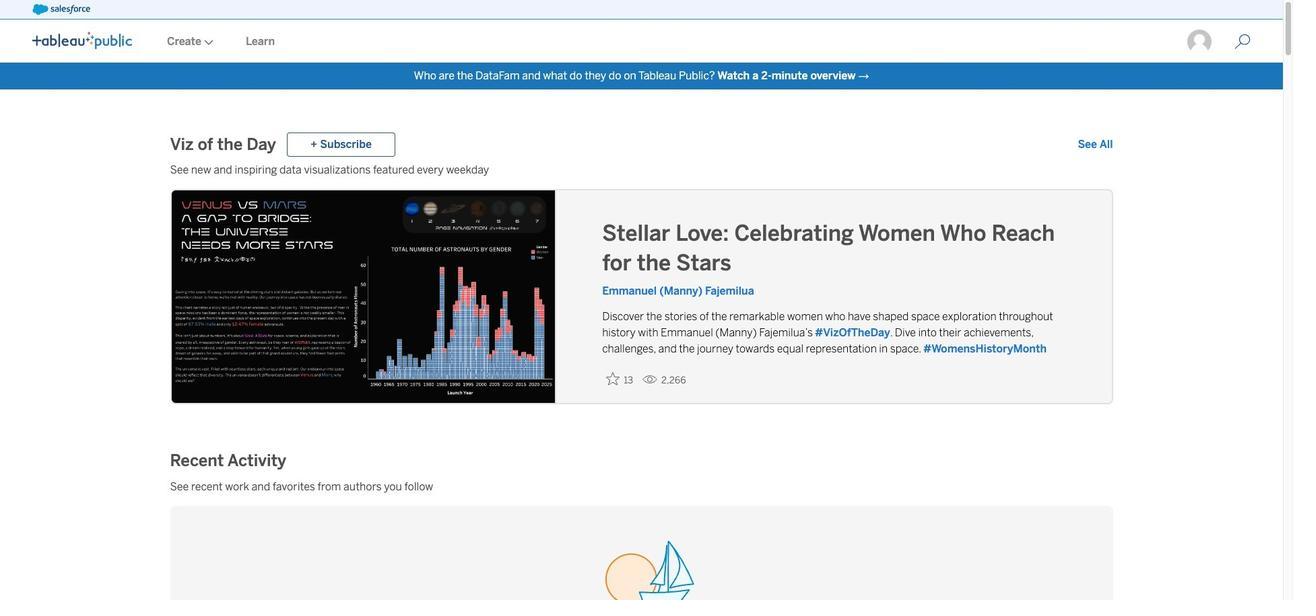 Task type: vqa. For each thing, say whether or not it's contained in the screenshot.
RECENT ACTIVITY heading
yes



Task type: describe. For each thing, give the bounding box(es) containing it.
add favorite image
[[606, 372, 620, 386]]

see new and inspiring data visualizations featured every weekday element
[[170, 162, 1113, 178]]

salesforce logo image
[[32, 4, 90, 15]]

go to search image
[[1218, 34, 1267, 50]]

see recent work and favorites from authors you follow element
[[170, 480, 1113, 496]]

tableau public viz of the day image
[[171, 191, 556, 406]]

viz of the day heading
[[170, 134, 276, 156]]



Task type: locate. For each thing, give the bounding box(es) containing it.
see all viz of the day element
[[1078, 137, 1113, 153]]

jacob.simon6557 image
[[1186, 28, 1213, 55]]

logo image
[[32, 32, 132, 49]]

create image
[[201, 40, 213, 45]]

recent activity heading
[[170, 450, 286, 472]]

Add Favorite button
[[602, 368, 637, 391]]



